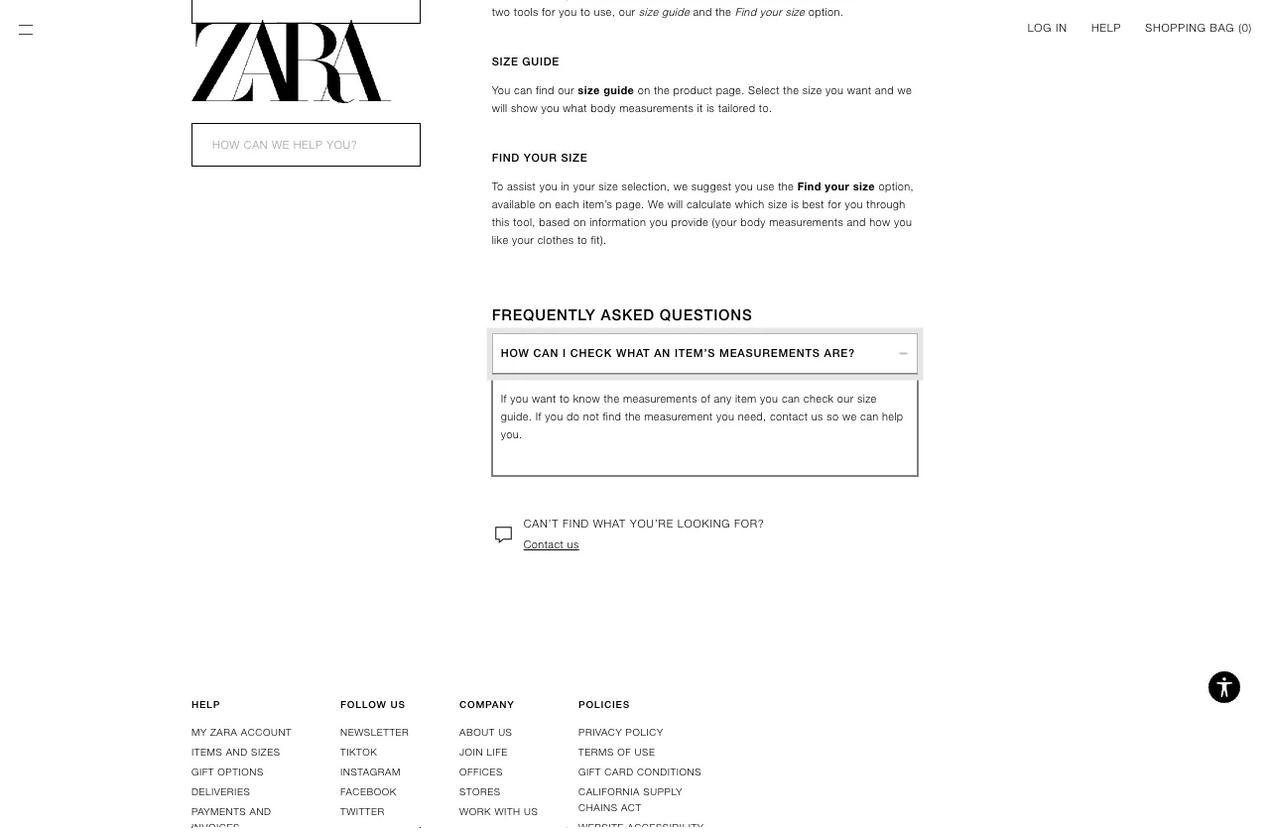 Task type: vqa. For each thing, say whether or not it's contained in the screenshot.
AVAILABILITY OF ITEMS
no



Task type: describe. For each thing, give the bounding box(es) containing it.
(your
[[712, 216, 737, 229]]

deliveries link
[[192, 786, 250, 798]]

supply
[[644, 786, 683, 798]]

we
[[648, 198, 664, 211]]

use
[[635, 747, 656, 759]]

which
[[735, 198, 765, 211]]

invoices
[[192, 822, 240, 829]]

size inside "on the product page. select the size you want and we will show you what body measurements it is tailored to."
[[803, 84, 822, 97]]

through
[[867, 198, 906, 211]]

offices
[[460, 767, 503, 779]]

life
[[487, 747, 508, 759]]

company
[[460, 699, 515, 711]]

size inside option, available on each item's page. we will calculate which size is best for you through this tool, based on information you provide (your body measurements and how you like your clothes to fit).
[[768, 198, 788, 211]]

item's
[[583, 198, 613, 211]]

is inside "on the product page. select the size you want and we will show you what body measurements it is tailored to."
[[707, 102, 715, 114]]

it
[[697, 102, 703, 114]]

2 horizontal spatial can
[[861, 411, 879, 423]]

gift
[[579, 767, 602, 779]]

you right for
[[845, 198, 863, 211]]

payments
[[192, 806, 246, 818]]

1 horizontal spatial and
[[250, 806, 272, 818]]

options
[[218, 767, 264, 779]]

with
[[495, 806, 521, 818]]

selection,
[[622, 180, 670, 193]]

my
[[192, 727, 207, 739]]

newsletter tiktok instagram facebook twitter
[[340, 727, 409, 818]]

policies
[[579, 699, 630, 711]]

clothes
[[538, 234, 574, 246]]

0 horizontal spatial we
[[674, 180, 688, 193]]

we inside if you want to know the measurements of any item you can check our size guide. if you do not find the measurement you need, contact us so we can help you.
[[843, 411, 857, 423]]

items
[[192, 747, 223, 759]]

you
[[492, 84, 511, 97]]

need,
[[738, 411, 767, 423]]

best
[[803, 198, 825, 211]]

0 horizontal spatial our
[[558, 84, 575, 97]]

measurement
[[645, 411, 713, 423]]

are?
[[824, 347, 856, 360]]

like
[[492, 234, 509, 246]]

payments and invoices link
[[192, 806, 272, 829]]

stores link
[[460, 786, 501, 798]]

0 vertical spatial if
[[501, 393, 507, 405]]

option,
[[879, 180, 914, 193]]

us inside if you want to know the measurements of any item you can check our size guide. if you do not find the measurement you need, contact us so we can help you.
[[812, 411, 824, 423]]

help link
[[1092, 20, 1122, 36]]

instagram link
[[340, 767, 401, 779]]

in
[[1056, 21, 1068, 34]]

1 vertical spatial size
[[561, 152, 588, 164]]

0 horizontal spatial help
[[192, 699, 220, 711]]

check
[[804, 393, 834, 405]]

frequently
[[492, 306, 596, 323]]

us up life
[[498, 727, 513, 739]]

join life link
[[460, 747, 508, 759]]

can
[[534, 347, 559, 360]]

0 horizontal spatial find
[[735, 6, 757, 18]]

newsletter link
[[340, 727, 409, 739]]

guide.
[[501, 411, 532, 423]]

zara
[[210, 727, 238, 739]]

each
[[555, 198, 580, 211]]

you left do at the left
[[545, 411, 563, 423]]

you down we
[[650, 216, 668, 229]]

open menu image
[[16, 20, 36, 40]]

1 horizontal spatial can
[[782, 393, 800, 405]]

contact
[[524, 539, 564, 551]]

based
[[539, 216, 570, 229]]

tailored
[[718, 102, 756, 114]]

can't find what you're looking for? contact us
[[524, 518, 765, 551]]

policy
[[626, 727, 664, 739]]

is inside option, available on each item's page. we will calculate which size is best for you through this tool, based on information you provide (your body measurements and how you like your clothes to fit).
[[791, 198, 799, 211]]

you up guide.
[[510, 393, 529, 405]]

what inside can't find what you're looking for? contact us
[[593, 518, 626, 530]]

act
[[621, 802, 642, 814]]

measurements
[[720, 347, 821, 360]]

facebook
[[340, 786, 397, 798]]

measurements inside option, available on each item's page. we will calculate which size is best for you through this tool, based on information you provide (your body measurements and how you like your clothes to fit).
[[770, 216, 844, 229]]

about
[[460, 727, 495, 739]]

of
[[618, 747, 631, 759]]

privacy policy terms of use gift card conditions california supply chains act
[[579, 727, 702, 814]]

the right the select
[[783, 84, 799, 97]]

looking
[[678, 518, 731, 530]]

this
[[492, 216, 510, 229]]

california
[[579, 786, 640, 798]]

bag
[[1211, 21, 1235, 34]]

and inside "on the product page. select the size you want and we will show you what body measurements it is tailored to."
[[875, 84, 894, 97]]

our inside if you want to know the measurements of any item you can check our size guide. if you do not find the measurement you need, contact us so we can help you.
[[838, 393, 854, 405]]

0 vertical spatial size
[[492, 55, 519, 68]]

account
[[241, 727, 292, 739]]

your
[[524, 152, 558, 164]]

accessibility image
[[1205, 668, 1245, 708]]

the up "on the product page. select the size you want and we will show you what body measurements it is tailored to."
[[716, 6, 732, 18]]

select
[[749, 84, 780, 97]]

size guide
[[492, 55, 560, 68]]

us right follow
[[391, 699, 406, 711]]

tiktok link
[[340, 747, 378, 759]]

your inside option, available on each item's page. we will calculate which size is best for you through this tool, based on information you provide (your body measurements and how you like your clothes to fit).
[[512, 234, 534, 246]]

check
[[571, 347, 613, 360]]

0 vertical spatial and
[[693, 6, 712, 18]]

shopping bag ( 0 )
[[1146, 21, 1253, 34]]

(
[[1239, 21, 1242, 34]]

for
[[828, 198, 842, 211]]

how can i check what an item's measurements are? button
[[493, 334, 918, 375]]

questions
[[660, 306, 753, 323]]

if you want to know the measurements of any item you can check our size guide. if you do not find the measurement you need, contact us so we can help you.
[[501, 393, 907, 441]]

log in
[[1028, 21, 1068, 34]]

0 vertical spatial find
[[536, 84, 555, 97]]

you up which
[[735, 180, 754, 193]]

california supply chains act link
[[579, 786, 683, 814]]

so
[[827, 411, 839, 423]]

0 vertical spatial help
[[1092, 21, 1122, 34]]

suggest
[[692, 180, 732, 193]]

will inside option, available on each item's page. we will calculate which size is best for you through this tool, based on information you provide (your body measurements and how you like your clothes to fit).
[[668, 198, 684, 211]]

option, available on each item's page. we will calculate which size is best for you through this tool, based on information you provide (your body measurements and how you like your clothes to fit).
[[492, 180, 918, 246]]

follow
[[340, 699, 387, 711]]

your up for
[[825, 180, 850, 193]]

work
[[460, 806, 491, 818]]

fit).
[[591, 234, 607, 246]]

you're
[[630, 518, 674, 530]]

for?
[[735, 518, 765, 530]]

your left the option.
[[760, 6, 782, 18]]

your right in
[[573, 180, 595, 193]]

how can i check what an item's measurements are?
[[501, 347, 856, 360]]

the right not
[[625, 411, 641, 423]]

us right 'with'
[[524, 806, 538, 818]]

asked
[[601, 306, 655, 323]]

in
[[561, 180, 570, 193]]



Task type: locate. For each thing, give the bounding box(es) containing it.
0 status
[[1242, 21, 1249, 34]]

0 horizontal spatial body
[[591, 102, 616, 114]]

2 horizontal spatial and
[[875, 84, 894, 97]]

page. inside option, available on each item's page. we will calculate which size is best for you through this tool, based on information you provide (your body measurements and how you like your clothes to fit).
[[616, 198, 645, 211]]

1 vertical spatial body
[[741, 216, 766, 229]]

can up show
[[514, 84, 533, 97]]

1 vertical spatial will
[[668, 198, 684, 211]]

1 horizontal spatial on
[[574, 216, 587, 229]]

product
[[674, 84, 713, 97]]

1 horizontal spatial find
[[563, 518, 590, 530]]

if right guide.
[[536, 411, 542, 423]]

find left the option.
[[735, 6, 757, 18]]

body inside "on the product page. select the size you want and we will show you what body measurements it is tailored to."
[[591, 102, 616, 114]]

1 horizontal spatial body
[[741, 216, 766, 229]]

to.
[[759, 102, 773, 114]]

find inside can't find what you're looking for? contact us
[[563, 518, 590, 530]]

1 vertical spatial to
[[560, 393, 570, 405]]

0 horizontal spatial if
[[501, 393, 507, 405]]

and up "option,"
[[875, 84, 894, 97]]

2 horizontal spatial on
[[638, 84, 651, 97]]

2 vertical spatial can
[[861, 411, 879, 423]]

page. up 'tailored'
[[716, 84, 745, 97]]

2 vertical spatial measurements
[[623, 393, 698, 405]]

the left product
[[654, 84, 670, 97]]

privacy
[[579, 727, 623, 739]]

what inside "on the product page. select the size you want and we will show you what body measurements it is tailored to."
[[563, 102, 588, 114]]

1 horizontal spatial size
[[561, 152, 588, 164]]

items and sizes element
[[192, 0, 421, 24]]

and inside option, available on each item's page. we will calculate which size is best for you through this tool, based on information you provide (your body measurements and how you like your clothes to fit).
[[847, 216, 866, 229]]

what left you're
[[593, 518, 626, 530]]

0 vertical spatial will
[[492, 102, 508, 114]]

0 horizontal spatial to
[[560, 393, 570, 405]]

1 horizontal spatial our
[[838, 393, 854, 405]]

our down guide
[[558, 84, 575, 97]]

any
[[714, 393, 732, 405]]

measurements inside if you want to know the measurements of any item you can check our size guide. if you do not find the measurement you need, contact us so we can help you.
[[623, 393, 698, 405]]

1 vertical spatial we
[[674, 180, 688, 193]]

0 horizontal spatial page.
[[616, 198, 645, 211]]

an
[[654, 347, 671, 360]]

2 vertical spatial and
[[847, 216, 866, 229]]

body
[[591, 102, 616, 114], [741, 216, 766, 229]]

1 vertical spatial want
[[532, 393, 556, 405]]

1 horizontal spatial if
[[536, 411, 542, 423]]

us right contact
[[567, 539, 579, 551]]

find inside if you want to know the measurements of any item you can check our size guide. if you do not find the measurement you need, contact us so we can help you.
[[603, 411, 622, 423]]

size inside if you want to know the measurements of any item you can check our size guide. if you do not find the measurement you need, contact us so we can help you.
[[858, 393, 877, 405]]

the right know
[[604, 393, 620, 405]]

is left best on the right of page
[[791, 198, 799, 211]]

1 horizontal spatial help
[[1092, 21, 1122, 34]]

0 vertical spatial can
[[514, 84, 533, 97]]

you right item
[[760, 393, 779, 405]]

size up you
[[492, 55, 519, 68]]

measurements inside "on the product page. select the size you want and we will show you what body measurements it is tailored to."
[[620, 102, 694, 114]]

guide
[[522, 55, 560, 68]]

guide left product
[[604, 84, 635, 97]]

log
[[1028, 21, 1052, 34]]

1 vertical spatial if
[[536, 411, 542, 423]]

can left help
[[861, 411, 879, 423]]

twitter
[[340, 806, 385, 818]]

gift
[[192, 767, 214, 779]]

size guide and the find your size option.
[[639, 6, 844, 18]]

find right can't
[[563, 518, 590, 530]]

us inside can't find what you're looking for? contact us
[[567, 539, 579, 551]]

available
[[492, 198, 536, 211]]

0 horizontal spatial and
[[226, 747, 248, 759]]

shopping
[[1146, 21, 1207, 34]]

what
[[563, 102, 588, 114], [593, 518, 626, 530]]

0 vertical spatial to
[[578, 234, 588, 246]]

1 vertical spatial what
[[593, 518, 626, 530]]

1 vertical spatial and
[[875, 84, 894, 97]]

2 horizontal spatial find
[[603, 411, 622, 423]]

1 vertical spatial find
[[798, 180, 822, 193]]

will inside "on the product page. select the size you want and we will show you what body measurements it is tailored to."
[[492, 102, 508, 114]]

on down each
[[574, 216, 587, 229]]

measurements up the measurement
[[623, 393, 698, 405]]

want inside "on the product page. select the size you want and we will show you what body measurements it is tailored to."
[[847, 84, 872, 97]]

body down which
[[741, 216, 766, 229]]

will
[[492, 102, 508, 114], [668, 198, 684, 211]]

and left how
[[847, 216, 866, 229]]

1 vertical spatial is
[[791, 198, 799, 211]]

1 horizontal spatial is
[[791, 198, 799, 211]]

1 vertical spatial page.
[[616, 198, 645, 211]]

stores
[[460, 786, 501, 798]]

find right not
[[603, 411, 622, 423]]

2 vertical spatial find
[[563, 518, 590, 530]]

we right so
[[843, 411, 857, 423]]

item
[[735, 393, 757, 405]]

1 vertical spatial find
[[603, 411, 622, 423]]

information
[[590, 216, 647, 229]]

0 horizontal spatial want
[[532, 393, 556, 405]]

1 horizontal spatial will
[[668, 198, 684, 211]]

terms
[[579, 747, 614, 759]]

you.
[[501, 429, 523, 441]]

want inside if you want to know the measurements of any item you can check our size guide. if you do not find the measurement you need, contact us so we can help you.
[[532, 393, 556, 405]]

help
[[1092, 21, 1122, 34], [192, 699, 220, 711]]

0
[[1242, 21, 1249, 34]]

0 horizontal spatial find
[[536, 84, 555, 97]]

)
[[1249, 21, 1253, 34]]

0 horizontal spatial is
[[707, 102, 715, 114]]

assist
[[507, 180, 536, 193]]

help right the in at the top right
[[1092, 21, 1122, 34]]

item's
[[675, 347, 716, 360]]

0 vertical spatial find
[[735, 6, 757, 18]]

measurements down product
[[620, 102, 694, 114]]

0 vertical spatial want
[[847, 84, 872, 97]]

1 horizontal spatial guide
[[662, 6, 690, 18]]

can
[[514, 84, 533, 97], [782, 393, 800, 405], [861, 411, 879, 423]]

and
[[226, 747, 248, 759], [250, 806, 272, 818]]

you down you can find our size guide
[[541, 102, 560, 114]]

size
[[639, 6, 659, 18], [786, 6, 805, 18], [578, 84, 600, 97], [803, 84, 822, 97], [599, 180, 618, 193], [853, 180, 876, 193], [768, 198, 788, 211], [858, 393, 877, 405]]

you right the select
[[826, 84, 844, 97]]

page. inside "on the product page. select the size you want and we will show you what body measurements it is tailored to."
[[716, 84, 745, 97]]

newsletter
[[340, 727, 409, 739]]

1 horizontal spatial and
[[847, 216, 866, 229]]

twitter link
[[340, 806, 385, 818]]

deliveries
[[192, 786, 250, 798]]

0 vertical spatial what
[[563, 102, 588, 114]]

0 vertical spatial on
[[638, 84, 651, 97]]

1 vertical spatial help
[[192, 699, 220, 711]]

calculate
[[687, 198, 732, 211]]

1 vertical spatial on
[[539, 198, 552, 211]]

0 horizontal spatial and
[[693, 6, 712, 18]]

0 vertical spatial is
[[707, 102, 715, 114]]

want
[[847, 84, 872, 97], [532, 393, 556, 405]]

1 vertical spatial measurements
[[770, 216, 844, 229]]

follow us
[[340, 699, 406, 711]]

measurements down best on the right of page
[[770, 216, 844, 229]]

if up guide.
[[501, 393, 507, 405]]

to
[[578, 234, 588, 246], [560, 393, 570, 405]]

want up guide.
[[532, 393, 556, 405]]

sizes
[[251, 747, 281, 759]]

0 horizontal spatial size
[[492, 55, 519, 68]]

1 vertical spatial can
[[782, 393, 800, 405]]

1 horizontal spatial page.
[[716, 84, 745, 97]]

find up best on the right of page
[[798, 180, 822, 193]]

1 horizontal spatial to
[[578, 234, 588, 246]]

conditions
[[637, 767, 702, 779]]

on left product
[[638, 84, 651, 97]]

my zara account link
[[192, 727, 292, 739]]

to inside if you want to know the measurements of any item you can check our size guide. if you do not find the measurement you need, contact us so we can help you.
[[560, 393, 570, 405]]

0 horizontal spatial what
[[563, 102, 588, 114]]

gift options link
[[192, 767, 264, 779]]

zara logo united states. image
[[192, 20, 392, 103]]

find
[[536, 84, 555, 97], [603, 411, 622, 423], [563, 518, 590, 530]]

chains
[[579, 802, 618, 814]]

guide up product
[[662, 6, 690, 18]]

offices link
[[460, 767, 503, 779]]

can up contact
[[782, 393, 800, 405]]

0 horizontal spatial on
[[539, 198, 552, 211]]

you right how
[[894, 216, 913, 229]]

1 horizontal spatial find
[[798, 180, 822, 193]]

0 vertical spatial our
[[558, 84, 575, 97]]

use
[[757, 180, 775, 193]]

guide
[[662, 6, 690, 18], [604, 84, 635, 97]]

body down you can find our size guide
[[591, 102, 616, 114]]

our
[[558, 84, 575, 97], [838, 393, 854, 405]]

we up "option,"
[[898, 84, 912, 97]]

0 horizontal spatial will
[[492, 102, 508, 114]]

on
[[638, 84, 651, 97], [539, 198, 552, 211], [574, 216, 587, 229]]

to assist you in your size selection, we suggest you use the find your size
[[492, 180, 876, 193]]

work with us link
[[460, 806, 538, 818]]

page. up information
[[616, 198, 645, 211]]

find up show
[[536, 84, 555, 97]]

0 vertical spatial body
[[591, 102, 616, 114]]

will down you
[[492, 102, 508, 114]]

1 vertical spatial guide
[[604, 84, 635, 97]]

can't
[[524, 518, 559, 530]]

0 vertical spatial we
[[898, 84, 912, 97]]

0 vertical spatial measurements
[[620, 102, 694, 114]]

we
[[898, 84, 912, 97], [674, 180, 688, 193], [843, 411, 857, 423]]

items and sizes link
[[192, 747, 281, 759]]

0 vertical spatial page.
[[716, 84, 745, 97]]

is right it
[[707, 102, 715, 114]]

find
[[492, 152, 520, 164]]

2 horizontal spatial we
[[898, 84, 912, 97]]

the
[[716, 6, 732, 18], [654, 84, 670, 97], [783, 84, 799, 97], [778, 180, 794, 193], [604, 393, 620, 405], [625, 411, 641, 423]]

on up based
[[539, 198, 552, 211]]

and up product
[[693, 6, 712, 18]]

help up my
[[192, 699, 220, 711]]

1 horizontal spatial we
[[843, 411, 857, 423]]

we left suggest
[[674, 180, 688, 193]]

option.
[[809, 6, 844, 18]]

the right use
[[778, 180, 794, 193]]

to up do at the left
[[560, 393, 570, 405]]

our up so
[[838, 393, 854, 405]]

find your size
[[492, 152, 588, 164]]

you can find our size guide
[[492, 84, 635, 97]]

body inside option, available on each item's page. we will calculate which size is best for you through this tool, based on information you provide (your body measurements and how you like your clothes to fit).
[[741, 216, 766, 229]]

about us join life offices stores work with us
[[460, 727, 538, 818]]

1 horizontal spatial want
[[847, 84, 872, 97]]

2 vertical spatial we
[[843, 411, 857, 423]]

what down you can find our size guide
[[563, 102, 588, 114]]

want right the select
[[847, 84, 872, 97]]

contact
[[770, 411, 808, 423]]

less image
[[898, 342, 910, 366]]

card
[[605, 767, 634, 779]]

find
[[735, 6, 757, 18], [798, 180, 822, 193]]

will right we
[[668, 198, 684, 211]]

0 vertical spatial guide
[[662, 6, 690, 18]]

of
[[701, 393, 711, 405]]

size up in
[[561, 152, 588, 164]]

to left fit).
[[578, 234, 588, 246]]

1 vertical spatial and
[[250, 806, 272, 818]]

frequently asked questions
[[492, 306, 753, 323]]

1 vertical spatial our
[[838, 393, 854, 405]]

help
[[882, 411, 904, 423]]

How can we help you? search field
[[192, 123, 421, 167]]

us left so
[[812, 411, 824, 423]]

tiktok
[[340, 747, 378, 759]]

join
[[460, 747, 483, 759]]

we inside "on the product page. select the size you want and we will show you what body measurements it is tailored to."
[[898, 84, 912, 97]]

on inside "on the product page. select the size you want and we will show you what body measurements it is tailored to."
[[638, 84, 651, 97]]

and right payments
[[250, 806, 272, 818]]

you left in
[[540, 180, 558, 193]]

2 vertical spatial on
[[574, 216, 587, 229]]

1 horizontal spatial what
[[593, 518, 626, 530]]

and up options
[[226, 747, 248, 759]]

your down tool, in the left top of the page
[[512, 234, 534, 246]]

you down any
[[717, 411, 735, 423]]

0 vertical spatial and
[[226, 747, 248, 759]]

0 horizontal spatial guide
[[604, 84, 635, 97]]

to inside option, available on each item's page. we will calculate which size is best for you through this tool, based on information you provide (your body measurements and how you like your clothes to fit).
[[578, 234, 588, 246]]

0 horizontal spatial can
[[514, 84, 533, 97]]



